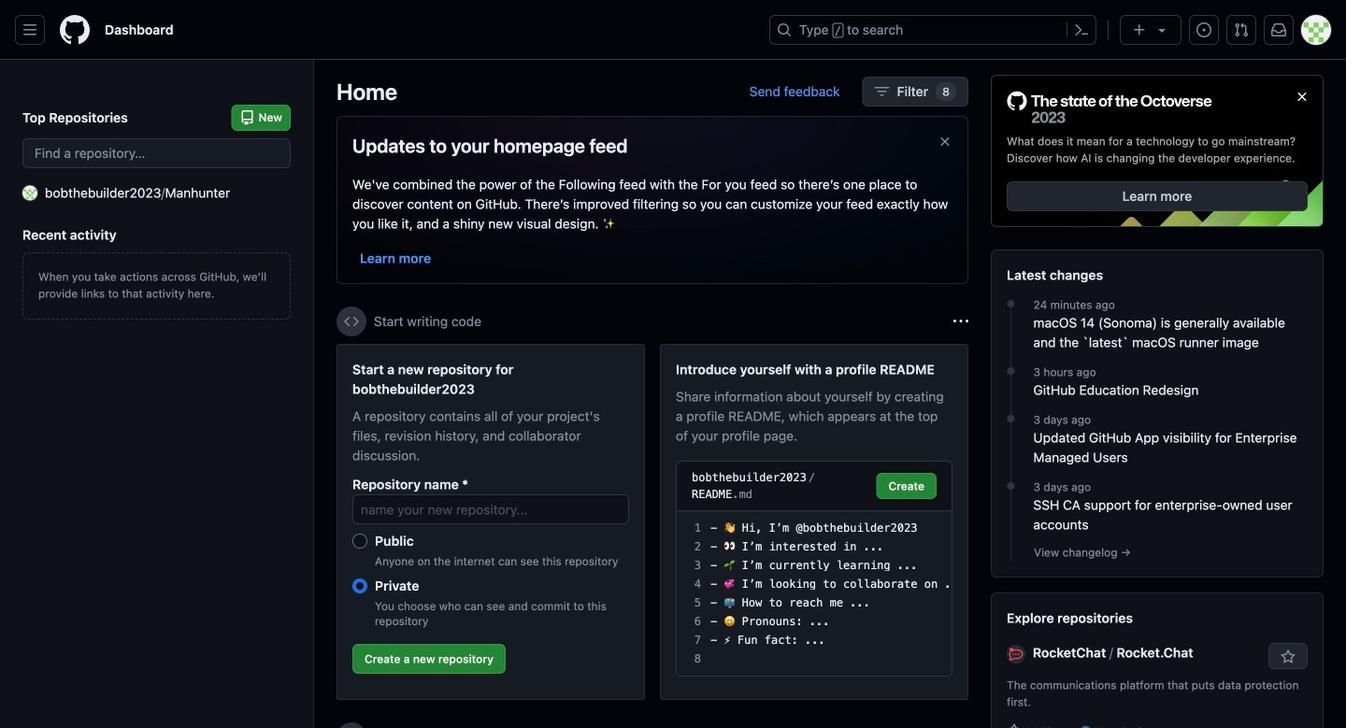 Task type: locate. For each thing, give the bounding box(es) containing it.
homepage image
[[60, 15, 90, 45]]

x image
[[938, 134, 953, 149]]

explore element
[[991, 75, 1324, 729]]

code image
[[344, 314, 359, 329]]

0 vertical spatial dot fill image
[[1004, 364, 1019, 379]]

1 vertical spatial dot fill image
[[1004, 412, 1019, 427]]

plus image
[[1133, 22, 1147, 37]]

None radio
[[353, 534, 368, 549]]

Find a repository… text field
[[22, 138, 291, 168]]

explore repositories navigation
[[991, 593, 1324, 729]]

triangle down image
[[1155, 22, 1170, 37]]

none radio inside start a new repository element
[[353, 534, 368, 549]]

None radio
[[353, 579, 368, 594]]

1 vertical spatial dot fill image
[[1004, 479, 1019, 494]]

filter image
[[875, 84, 890, 99]]

introduce yourself with a profile readme element
[[660, 344, 969, 700]]

dot fill image
[[1004, 297, 1019, 312], [1004, 412, 1019, 427]]

None submit
[[877, 473, 937, 499]]

0 vertical spatial dot fill image
[[1004, 297, 1019, 312]]

issue opened image
[[1197, 22, 1212, 37]]

git pull request image
[[1234, 22, 1249, 37]]

none submit inside introduce yourself with a profile readme element
[[877, 473, 937, 499]]

github logo image
[[1007, 91, 1213, 125]]

dot fill image
[[1004, 364, 1019, 379], [1004, 479, 1019, 494]]



Task type: vqa. For each thing, say whether or not it's contained in the screenshot.
Start a new repository element
yes



Task type: describe. For each thing, give the bounding box(es) containing it.
@rocketchat profile image
[[1007, 645, 1026, 664]]

none radio inside start a new repository element
[[353, 579, 368, 594]]

name your new repository... text field
[[353, 495, 629, 525]]

star image
[[1007, 724, 1022, 729]]

why am i seeing this? image
[[954, 314, 969, 329]]

Top Repositories search field
[[22, 138, 291, 168]]

close image
[[1295, 89, 1310, 104]]

command palette image
[[1075, 22, 1089, 37]]

star this repository image
[[1281, 650, 1296, 665]]

1 dot fill image from the top
[[1004, 364, 1019, 379]]

2 dot fill image from the top
[[1004, 412, 1019, 427]]

2 dot fill image from the top
[[1004, 479, 1019, 494]]

1 dot fill image from the top
[[1004, 297, 1019, 312]]

manhunter image
[[22, 186, 37, 201]]

notifications image
[[1272, 22, 1287, 37]]

start a new repository element
[[337, 344, 645, 700]]



